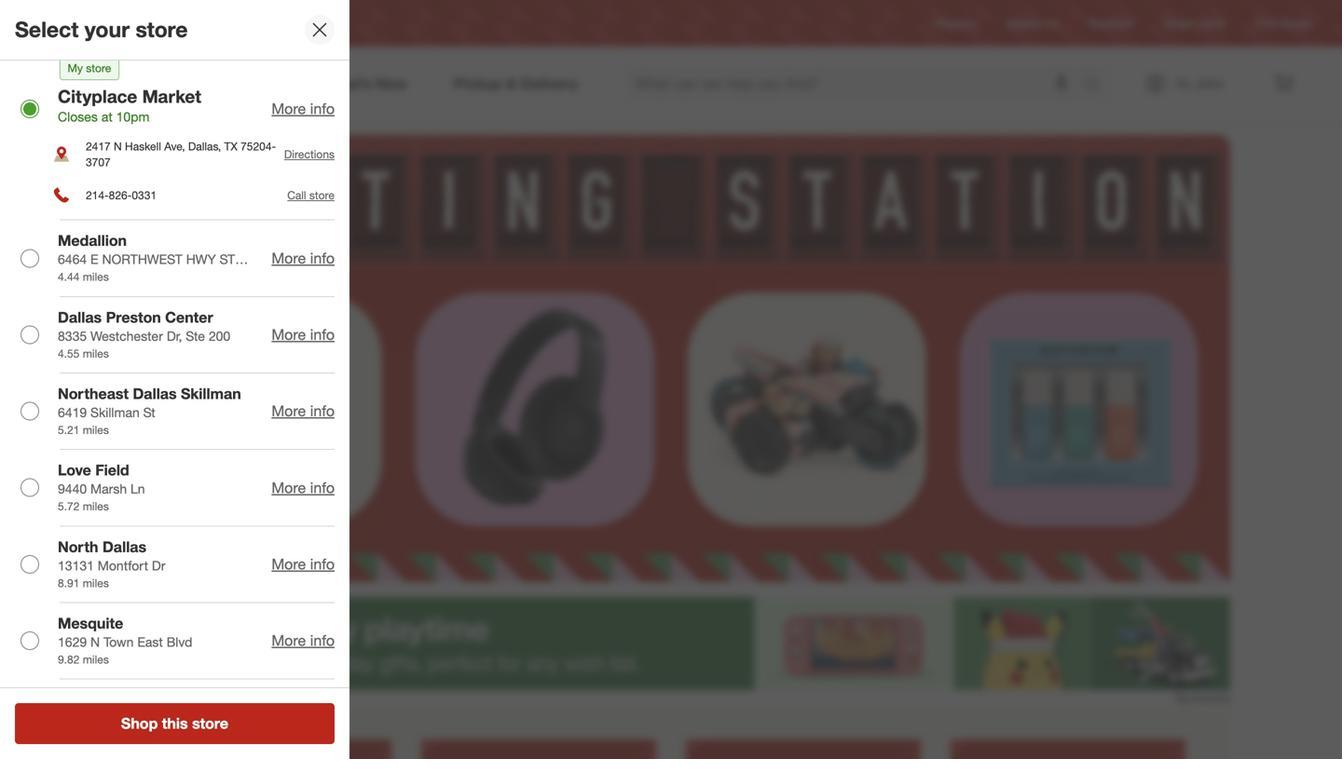 Task type: vqa. For each thing, say whether or not it's contained in the screenshot.
third More from the bottom of the Select your store dialog
yes



Task type: describe. For each thing, give the bounding box(es) containing it.
north
[[58, 538, 98, 556]]

more for love field
[[272, 479, 306, 497]]

call store link
[[287, 188, 335, 202]]

select your store
[[15, 16, 188, 43]]

more info link for dallas preston center
[[272, 326, 335, 344]]

registry
[[935, 16, 977, 30]]

closes
[[58, 109, 98, 125]]

8335
[[58, 328, 87, 344]]

6419
[[58, 405, 87, 421]]

stores
[[1280, 16, 1313, 30]]

miles inside dallas preston center 8335 westchester dr, ste 200 4.55 miles
[[83, 347, 109, 361]]

store inside button
[[192, 715, 228, 733]]

tx
[[224, 139, 238, 153]]

10pm
[[116, 109, 150, 125]]

more info for dallas preston center
[[272, 326, 335, 344]]

more info link for north dallas
[[272, 556, 335, 574]]

find stores
[[1256, 16, 1313, 30]]

826-
[[109, 188, 132, 202]]

cityplace market closes at 10pm
[[58, 86, 201, 125]]

more for medallion
[[272, 249, 306, 267]]

directions link
[[284, 147, 335, 161]]

dr,
[[167, 328, 182, 344]]

list.
[[271, 393, 304, 419]]

3707
[[86, 155, 111, 169]]

0331
[[132, 188, 157, 202]]

st
[[143, 405, 155, 421]]

dallas for north dallas
[[102, 538, 146, 556]]

2417
[[86, 139, 111, 153]]

call store
[[287, 188, 335, 202]]

search
[[1075, 77, 1120, 95]]

miles inside love field 9440 marsh ln 5.72 miles
[[83, 500, 109, 514]]

75204-
[[241, 139, 276, 153]]

find for find something for everyone on your list.
[[188, 349, 230, 376]]

4.44
[[58, 270, 80, 284]]

marsh
[[90, 481, 127, 497]]

info for medallion
[[310, 249, 335, 267]]

gifting station image
[[112, 121, 1231, 583]]

sponsored
[[1175, 692, 1231, 706]]

200
[[209, 328, 230, 344]]

everyone
[[219, 371, 308, 398]]

store up the cityplace market closes at 10pm
[[136, 16, 188, 43]]

mesquite
[[58, 615, 123, 633]]

select
[[15, 16, 79, 43]]

more for mesquite
[[272, 632, 306, 650]]

my store
[[68, 61, 111, 75]]

cityplace for cityplace market
[[160, 16, 207, 30]]

more info link for medallion
[[272, 249, 335, 267]]

n inside mesquite 1629 n town east blvd 9.82 miles
[[90, 634, 100, 651]]

info for north dallas
[[310, 556, 335, 574]]

more info for northeast dallas skillman
[[272, 402, 335, 421]]

ave,
[[164, 139, 185, 153]]

8.91
[[58, 576, 80, 590]]

weekly ad
[[1006, 16, 1059, 30]]

center
[[165, 308, 213, 327]]

gift ideas button
[[213, 432, 313, 473]]

love
[[58, 462, 91, 480]]

ste
[[220, 251, 243, 268]]

ln
[[131, 481, 145, 497]]

at
[[101, 109, 113, 125]]

dallas,
[[188, 139, 221, 153]]

5.21
[[58, 423, 80, 437]]

westchester
[[90, 328, 163, 344]]

more info link for mesquite
[[272, 632, 335, 650]]

love field 9440 marsh ln 5.72 miles
[[58, 462, 145, 514]]

market for cityplace market closes at 10pm
[[142, 86, 201, 107]]

info for dallas preston center
[[310, 326, 335, 344]]

redcard
[[1089, 16, 1134, 30]]

214-
[[86, 188, 109, 202]]

4.55
[[58, 347, 80, 361]]

212
[[58, 270, 80, 286]]

miles inside northeast dallas skillman 6419 skillman st 5.21 miles
[[83, 423, 109, 437]]

preston
[[106, 308, 161, 327]]

shop this store button
[[15, 704, 335, 745]]

miles inside mesquite 1629 n town east blvd 9.82 miles
[[83, 653, 109, 667]]

northwest
[[102, 251, 183, 268]]

cityplace market
[[160, 16, 245, 30]]

gift ideas
[[225, 442, 301, 463]]

mesquite 1629 n town east blvd 9.82 miles
[[58, 615, 192, 667]]

circle
[[1197, 16, 1226, 30]]

market for cityplace market
[[210, 16, 245, 30]]

gift
[[225, 442, 253, 463]]

more info link for love field
[[272, 479, 335, 497]]

find for find stores
[[1256, 16, 1277, 30]]

1629
[[58, 634, 87, 651]]

find something for everyone on your list.
[[187, 349, 339, 419]]

4.44 miles
[[58, 270, 109, 284]]

cityplace market button
[[125, 7, 257, 40]]

field
[[95, 462, 129, 480]]

more info for cityplace market
[[272, 100, 335, 118]]



Task type: locate. For each thing, give the bounding box(es) containing it.
find stores link
[[1256, 15, 1313, 31]]

something
[[236, 349, 338, 376]]

4 info from the top
[[310, 402, 335, 421]]

0 vertical spatial skillman
[[181, 385, 241, 403]]

4 miles from the top
[[83, 500, 109, 514]]

skillman down the '200'
[[181, 385, 241, 403]]

9.82
[[58, 653, 80, 667]]

1 more info from the top
[[272, 100, 335, 118]]

None radio
[[21, 249, 39, 268], [21, 402, 39, 421], [21, 555, 39, 574], [21, 249, 39, 268], [21, 402, 39, 421], [21, 555, 39, 574]]

cityplace inside dropdown button
[[160, 16, 207, 30]]

0 horizontal spatial find
[[188, 349, 230, 376]]

n inside 2417 n haskell ave, dallas, tx 75204- 3707 directions
[[114, 139, 122, 153]]

more info for love field
[[272, 479, 335, 497]]

cityplace inside the cityplace market closes at 10pm
[[58, 86, 137, 107]]

7 more from the top
[[272, 632, 306, 650]]

info for love field
[[310, 479, 335, 497]]

6 more from the top
[[272, 556, 306, 574]]

dallas inside northeast dallas skillman 6419 skillman st 5.21 miles
[[133, 385, 177, 403]]

5 more info from the top
[[272, 479, 335, 497]]

east
[[137, 634, 163, 651]]

north dallas 13131 montfort dr 8.91 miles
[[58, 538, 165, 590]]

call
[[287, 188, 306, 202]]

7 info from the top
[[310, 632, 335, 650]]

montfort
[[98, 558, 148, 574]]

4 more from the top
[[272, 402, 306, 421]]

find inside the find something for everyone on your list.
[[188, 349, 230, 376]]

your inside the find something for everyone on your list.
[[222, 393, 265, 419]]

more info link for cityplace market
[[272, 100, 335, 118]]

1 horizontal spatial cityplace
[[160, 16, 207, 30]]

2 miles from the top
[[83, 347, 109, 361]]

medallion 6464 e northwest hwy ste 212
[[58, 232, 243, 286]]

0 vertical spatial find
[[1256, 16, 1277, 30]]

northeast dallas skillman 6419 skillman st 5.21 miles
[[58, 385, 241, 437]]

dallas up 'montfort'
[[102, 538, 146, 556]]

2 more info link from the top
[[272, 249, 335, 267]]

find inside "link"
[[1256, 16, 1277, 30]]

1 vertical spatial skillman
[[90, 405, 140, 421]]

skillman down "northeast"
[[90, 405, 140, 421]]

5.72
[[58, 500, 80, 514]]

1 vertical spatial dallas
[[133, 385, 177, 403]]

your left list.
[[222, 393, 265, 419]]

on
[[314, 371, 339, 398]]

3 info from the top
[[310, 326, 335, 344]]

1 vertical spatial n
[[90, 634, 100, 651]]

dallas up 8335
[[58, 308, 102, 327]]

2417 n haskell ave, dallas, tx 75204- 3707 directions
[[86, 139, 335, 169]]

this
[[162, 715, 188, 733]]

directions
[[284, 147, 335, 161]]

5 more info link from the top
[[272, 479, 335, 497]]

5 more from the top
[[272, 479, 306, 497]]

store
[[136, 16, 188, 43], [86, 61, 111, 75], [309, 188, 335, 202], [192, 715, 228, 733]]

0 horizontal spatial skillman
[[90, 405, 140, 421]]

skillman
[[181, 385, 241, 403], [90, 405, 140, 421]]

haskell
[[125, 139, 161, 153]]

market
[[210, 16, 245, 30], [142, 86, 201, 107]]

target circle link
[[1163, 15, 1226, 31]]

market inside dropdown button
[[210, 16, 245, 30]]

find left stores
[[1256, 16, 1277, 30]]

9440
[[58, 481, 87, 497]]

None radio
[[21, 100, 39, 118], [21, 326, 39, 344], [21, 479, 39, 498], [21, 632, 39, 651], [21, 100, 39, 118], [21, 326, 39, 344], [21, 479, 39, 498], [21, 632, 39, 651]]

northeast
[[58, 385, 129, 403]]

0 horizontal spatial cityplace
[[58, 86, 137, 107]]

my
[[68, 61, 83, 75]]

7 more info link from the top
[[272, 632, 335, 650]]

dallas
[[58, 308, 102, 327], [133, 385, 177, 403], [102, 538, 146, 556]]

4 more info link from the top
[[272, 402, 335, 421]]

registry link
[[935, 15, 977, 31]]

n down mesquite
[[90, 634, 100, 651]]

miles down 13131
[[83, 576, 109, 590]]

ad
[[1045, 16, 1059, 30]]

info for northeast dallas skillman
[[310, 402, 335, 421]]

5 miles from the top
[[83, 576, 109, 590]]

more for dallas preston center
[[272, 326, 306, 344]]

select your store dialog
[[0, 0, 350, 760]]

0 horizontal spatial n
[[90, 634, 100, 651]]

3 miles from the top
[[83, 423, 109, 437]]

miles right '4.55'
[[83, 347, 109, 361]]

1 horizontal spatial skillman
[[181, 385, 241, 403]]

dallas inside north dallas 13131 montfort dr 8.91 miles
[[102, 538, 146, 556]]

ste
[[186, 328, 205, 344]]

3 more from the top
[[272, 326, 306, 344]]

2 more info from the top
[[272, 249, 335, 267]]

more for northeast dallas skillman
[[272, 402, 306, 421]]

n right the 2417
[[114, 139, 122, 153]]

medallion
[[58, 232, 127, 250]]

dallas for northeast dallas skillman
[[133, 385, 177, 403]]

1 horizontal spatial find
[[1256, 16, 1277, 30]]

for
[[187, 371, 213, 398]]

3 more info from the top
[[272, 326, 335, 344]]

redcard link
[[1089, 15, 1134, 31]]

miles down e on the top of the page
[[83, 270, 109, 284]]

more info for north dallas
[[272, 556, 335, 574]]

4 more info from the top
[[272, 402, 335, 421]]

6 more info from the top
[[272, 556, 335, 574]]

0 vertical spatial n
[[114, 139, 122, 153]]

hwy
[[186, 251, 216, 268]]

market inside the cityplace market closes at 10pm
[[142, 86, 201, 107]]

1 vertical spatial your
[[222, 393, 265, 419]]

more info link
[[272, 100, 335, 118], [272, 249, 335, 267], [272, 326, 335, 344], [272, 402, 335, 421], [272, 479, 335, 497], [272, 556, 335, 574], [272, 632, 335, 650]]

miles
[[83, 270, 109, 284], [83, 347, 109, 361], [83, 423, 109, 437], [83, 500, 109, 514], [83, 576, 109, 590], [83, 653, 109, 667]]

dallas up st
[[133, 385, 177, 403]]

1 miles from the top
[[83, 270, 109, 284]]

dr
[[152, 558, 165, 574]]

more for north dallas
[[272, 556, 306, 574]]

weekly
[[1006, 16, 1042, 30]]

7 more info from the top
[[272, 632, 335, 650]]

6 info from the top
[[310, 556, 335, 574]]

info for mesquite
[[310, 632, 335, 650]]

1 vertical spatial cityplace
[[58, 86, 137, 107]]

your up my store at the left top
[[85, 16, 130, 43]]

0 vertical spatial market
[[210, 16, 245, 30]]

store right call at left
[[309, 188, 335, 202]]

0 vertical spatial your
[[85, 16, 130, 43]]

town
[[104, 634, 134, 651]]

e
[[90, 251, 98, 268]]

5 info from the top
[[310, 479, 335, 497]]

more info for mesquite
[[272, 632, 335, 650]]

ideas
[[258, 442, 301, 463]]

3 more info link from the top
[[272, 326, 335, 344]]

find down the '200'
[[188, 349, 230, 376]]

store right 'this'
[[192, 715, 228, 733]]

1 more info link from the top
[[272, 100, 335, 118]]

6 more info link from the top
[[272, 556, 335, 574]]

more
[[272, 100, 306, 118], [272, 249, 306, 267], [272, 326, 306, 344], [272, 402, 306, 421], [272, 479, 306, 497], [272, 556, 306, 574], [272, 632, 306, 650]]

info for cityplace market
[[310, 100, 335, 118]]

n
[[114, 139, 122, 153], [90, 634, 100, 651]]

0 horizontal spatial your
[[85, 16, 130, 43]]

0 horizontal spatial market
[[142, 86, 201, 107]]

more info
[[272, 100, 335, 118], [272, 249, 335, 267], [272, 326, 335, 344], [272, 402, 335, 421], [272, 479, 335, 497], [272, 556, 335, 574], [272, 632, 335, 650]]

dallas preston center 8335 westchester dr, ste 200 4.55 miles
[[58, 308, 230, 361]]

2 info from the top
[[310, 249, 335, 267]]

0 vertical spatial dallas
[[58, 308, 102, 327]]

weekly ad link
[[1006, 15, 1059, 31]]

advertisement region
[[112, 598, 1231, 691]]

6 miles from the top
[[83, 653, 109, 667]]

1 horizontal spatial your
[[222, 393, 265, 419]]

more for cityplace market
[[272, 100, 306, 118]]

cityplace for cityplace market closes at 10pm
[[58, 86, 137, 107]]

more info for medallion
[[272, 249, 335, 267]]

214-826-0331
[[86, 188, 157, 202]]

shop this store
[[121, 715, 228, 733]]

dallas inside dallas preston center 8335 westchester dr, ste 200 4.55 miles
[[58, 308, 102, 327]]

1 horizontal spatial n
[[114, 139, 122, 153]]

shop
[[121, 715, 158, 733]]

2 more from the top
[[272, 249, 306, 267]]

miles inside north dallas 13131 montfort dr 8.91 miles
[[83, 576, 109, 590]]

more info link for northeast dallas skillman
[[272, 402, 335, 421]]

your inside the select your store "dialog"
[[85, 16, 130, 43]]

1 horizontal spatial market
[[210, 16, 245, 30]]

your
[[85, 16, 130, 43], [222, 393, 265, 419]]

1 vertical spatial find
[[188, 349, 230, 376]]

target
[[1163, 16, 1194, 30]]

6464
[[58, 251, 87, 268]]

1 info from the top
[[310, 100, 335, 118]]

0 vertical spatial cityplace
[[160, 16, 207, 30]]

target circle
[[1163, 16, 1226, 30]]

1 vertical spatial market
[[142, 86, 201, 107]]

blvd
[[167, 634, 192, 651]]

What can we help you find? suggestions appear below search field
[[624, 63, 1088, 104]]

search button
[[1075, 63, 1120, 108]]

find
[[1256, 16, 1277, 30], [188, 349, 230, 376]]

2 vertical spatial dallas
[[102, 538, 146, 556]]

miles right 9.82
[[83, 653, 109, 667]]

13131
[[58, 558, 94, 574]]

1 more from the top
[[272, 100, 306, 118]]

miles right 5.21
[[83, 423, 109, 437]]

store right my
[[86, 61, 111, 75]]

miles down marsh
[[83, 500, 109, 514]]



